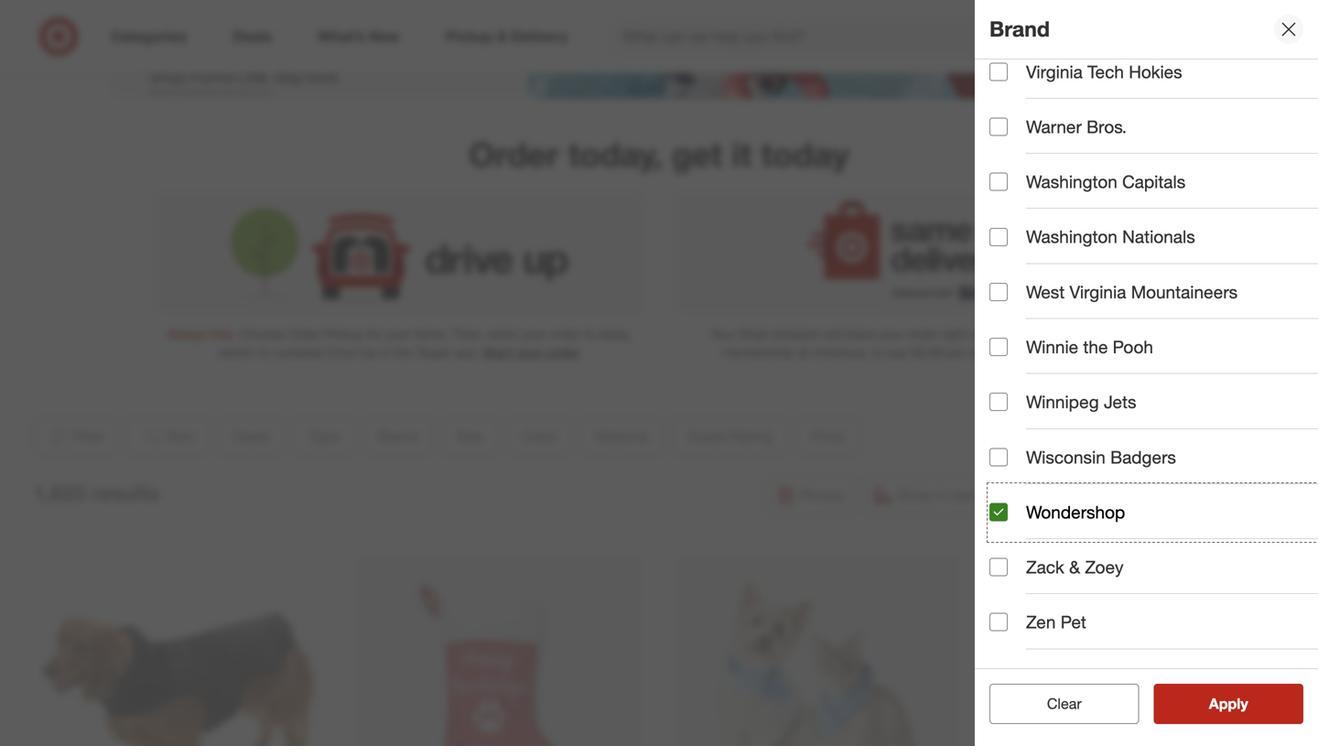 Task type: locate. For each thing, give the bounding box(es) containing it.
zack
[[1027, 557, 1065, 578]]

mountaineers
[[1132, 281, 1239, 303]]

or
[[872, 344, 884, 360]]

drive up image
[[154, 191, 645, 314]]

0 horizontal spatial start your order
[[483, 344, 580, 360]]

doorstep.
[[1014, 326, 1069, 342]]

West Virginia Mountaineers checkbox
[[990, 283, 1008, 301]]

drive
[[327, 344, 357, 360]]

start your order down when at the top
[[483, 344, 580, 360]]

virginia right west
[[1070, 281, 1127, 303]]

What can we help you find? suggestions appear below search field
[[613, 16, 1069, 57]]

always free.
[[167, 326, 236, 342]]

Washington Capitals checkbox
[[990, 173, 1008, 191]]

zack & zoey
[[1027, 557, 1124, 578]]

west
[[1027, 281, 1066, 303]]

the right in
[[394, 344, 412, 360]]

the left the pooh
[[1084, 337, 1109, 358]]

wisconsin badgers
[[1027, 447, 1177, 468]]

Warner Bros. checkbox
[[990, 118, 1008, 136]]

the inside brand dialog
[[1084, 337, 1109, 358]]

0 horizontal spatial order
[[288, 326, 321, 342]]

start your order down doorstep.
[[1019, 344, 1117, 360]]

your right when at the top
[[522, 326, 547, 342]]

0 vertical spatial washington
[[1027, 171, 1118, 192]]

west virginia mountaineers
[[1027, 281, 1239, 303]]

16 link
[[1242, 16, 1282, 57]]

washington up west
[[1027, 226, 1118, 247]]

clear button
[[990, 684, 1140, 725]]

washington down the warner bros.
[[1027, 171, 1118, 192]]

hokies
[[1130, 61, 1183, 82]]

zen pet
[[1027, 612, 1087, 633]]

2 horizontal spatial start
[[1072, 326, 1100, 342]]

apply button
[[1155, 684, 1304, 725]]

order today, get it today
[[469, 134, 850, 175]]

1 vertical spatial order
[[288, 326, 321, 342]]

apply
[[1210, 695, 1249, 713]]

brand
[[990, 16, 1051, 42]]

pet
[[1061, 612, 1087, 633]]

washington
[[1027, 171, 1118, 192], [1027, 226, 1118, 247]]

1 vertical spatial at
[[798, 344, 809, 360]]

your
[[711, 326, 736, 342]]

today,
[[569, 134, 663, 175]]

then,
[[452, 326, 484, 342]]

1 horizontal spatial order
[[469, 134, 559, 175]]

leave
[[846, 326, 876, 342]]

bros.
[[1087, 116, 1128, 137]]

zippypaws
[[1027, 667, 1112, 688]]

winnipeg jets
[[1027, 392, 1137, 413]]

order
[[469, 134, 559, 175], [288, 326, 321, 342]]

switch
[[219, 344, 255, 360]]

choose order pickup for your items. then, when your order is ready, switch to curbside drive up in the target app.
[[219, 326, 631, 360]]

your
[[386, 326, 411, 342], [522, 326, 547, 342], [879, 326, 904, 342], [986, 326, 1011, 342], [1104, 326, 1129, 342], [517, 344, 544, 360], [1054, 344, 1081, 360]]

1 vertical spatial washington
[[1027, 226, 1118, 247]]

Zen Pet checkbox
[[990, 613, 1008, 632]]

virginia left the tech at the right top of page
[[1027, 61, 1083, 82]]

Wisconsin Badgers checkbox
[[990, 448, 1008, 467]]

Virginia Tech Hokies checkbox
[[990, 63, 1008, 81]]

start your order
[[483, 344, 580, 360], [1019, 344, 1117, 360]]

start down doorstep.
[[1019, 344, 1050, 360]]

at right right
[[971, 326, 982, 342]]

jets
[[1105, 392, 1137, 413]]

order
[[551, 326, 581, 342], [908, 326, 938, 342], [548, 344, 580, 360], [1084, 344, 1117, 360]]

results
[[92, 480, 160, 506]]

Winnipeg Jets checkbox
[[990, 393, 1008, 411]]

zoey
[[1086, 557, 1124, 578]]

badgers
[[1111, 447, 1177, 468]]

wisconsin
[[1027, 447, 1106, 468]]

start right doorstep.
[[1072, 326, 1100, 342]]

1 horizontal spatial at
[[971, 326, 982, 342]]

Washington Nationals checkbox
[[990, 228, 1008, 246]]

to
[[259, 344, 270, 360]]

1 horizontal spatial start your order
[[1019, 344, 1117, 360]]

virginia
[[1027, 61, 1083, 82], [1070, 281, 1127, 303]]

start
[[1072, 326, 1100, 342], [483, 344, 513, 360], [1019, 344, 1050, 360]]

Wondershop checkbox
[[990, 503, 1008, 522]]

at
[[971, 326, 982, 342], [798, 344, 809, 360]]

at down shopper
[[798, 344, 809, 360]]

2 washington from the top
[[1027, 226, 1118, 247]]

$9.99
[[912, 344, 943, 360]]

when
[[487, 326, 519, 342]]

the
[[1084, 337, 1109, 358], [394, 344, 412, 360]]

1 washington from the top
[[1027, 171, 1118, 192]]

0 vertical spatial at
[[971, 326, 982, 342]]

is
[[585, 326, 594, 342]]

1 horizontal spatial the
[[1084, 337, 1109, 358]]

1 start your order from the left
[[483, 344, 580, 360]]

0 horizontal spatial the
[[394, 344, 412, 360]]

wondershop
[[1027, 502, 1126, 523]]

start down when at the top
[[483, 344, 513, 360]]



Task type: vqa. For each thing, say whether or not it's contained in the screenshot.
Start
yes



Task type: describe. For each thing, give the bounding box(es) containing it.
order inside your shipt shopper will leave your order right at your doorstep. start your membership at checkout, or pay $9.99 per delivery.
[[908, 326, 938, 342]]

pay
[[888, 344, 908, 360]]

1 horizontal spatial start
[[1019, 344, 1050, 360]]

washington capitals
[[1027, 171, 1186, 192]]

the inside choose order pickup for your items. then, when your order is ready, switch to curbside drive up in the target app.
[[394, 344, 412, 360]]

0 horizontal spatial start
[[483, 344, 513, 360]]

sponsored
[[1155, 100, 1209, 114]]

your down doorstep.
[[1054, 344, 1081, 360]]

your shipt shopper will leave your order right at your doorstep. start your membership at checkout, or pay $9.99 per delivery.
[[711, 326, 1129, 360]]

it
[[732, 134, 752, 175]]

2 start your order from the left
[[1019, 344, 1117, 360]]

curbside
[[274, 344, 324, 360]]

winnie
[[1027, 337, 1079, 358]]

delivery.
[[969, 344, 1016, 360]]

in
[[381, 344, 391, 360]]

items.
[[414, 326, 449, 342]]

get
[[672, 134, 723, 175]]

tech
[[1088, 61, 1125, 82]]

target
[[416, 344, 451, 360]]

advertisement region
[[110, 7, 1209, 99]]

1,623 results
[[33, 480, 160, 506]]

ready,
[[598, 326, 631, 342]]

order inside choose order pickup for your items. then, when your order is ready, switch to curbside drive up in the target app.
[[288, 326, 321, 342]]

free.
[[211, 326, 236, 342]]

washington for washington nationals
[[1027, 226, 1118, 247]]

today
[[762, 134, 850, 175]]

for
[[367, 326, 382, 342]]

&
[[1070, 557, 1081, 578]]

zen
[[1027, 612, 1057, 633]]

washington nationals
[[1027, 226, 1196, 247]]

winnipeg
[[1027, 392, 1100, 413]]

Winnie the Pooh checkbox
[[990, 338, 1008, 356]]

washington for washington capitals
[[1027, 171, 1118, 192]]

right
[[942, 326, 968, 342]]

will
[[824, 326, 843, 342]]

virginia tech hokies
[[1027, 61, 1183, 82]]

16
[[1265, 19, 1275, 30]]

same day delivery. delivered by shipt. image
[[674, 191, 1165, 314]]

order inside choose order pickup for your items. then, when your order is ready, switch to curbside drive up in the target app.
[[551, 326, 581, 342]]

capitals
[[1123, 171, 1186, 192]]

1 vertical spatial virginia
[[1070, 281, 1127, 303]]

0 vertical spatial order
[[469, 134, 559, 175]]

your down when at the top
[[517, 344, 544, 360]]

warner
[[1027, 116, 1083, 137]]

up
[[360, 344, 377, 360]]

clear
[[1048, 695, 1082, 713]]

shopper
[[773, 326, 821, 342]]

your down west virginia mountaineers
[[1104, 326, 1129, 342]]

membership
[[723, 344, 795, 360]]

your up delivery.
[[986, 326, 1011, 342]]

0 vertical spatial virginia
[[1027, 61, 1083, 82]]

always
[[167, 326, 208, 342]]

shipt
[[740, 326, 769, 342]]

Zack & Zoey checkbox
[[990, 558, 1008, 577]]

nationals
[[1123, 226, 1196, 247]]

choose
[[240, 326, 284, 342]]

0 horizontal spatial at
[[798, 344, 809, 360]]

start inside your shipt shopper will leave your order right at your doorstep. start your membership at checkout, or pay $9.99 per delivery.
[[1072, 326, 1100, 342]]

app.
[[455, 344, 479, 360]]

pickup
[[325, 326, 363, 342]]

checkout,
[[813, 344, 869, 360]]

per
[[947, 344, 966, 360]]

pooh
[[1113, 337, 1154, 358]]

brand dialog
[[975, 0, 1319, 747]]

your up in
[[386, 326, 411, 342]]

warner bros.
[[1027, 116, 1128, 137]]

1,623
[[33, 480, 86, 506]]

winnie the pooh
[[1027, 337, 1154, 358]]

your up pay
[[879, 326, 904, 342]]



